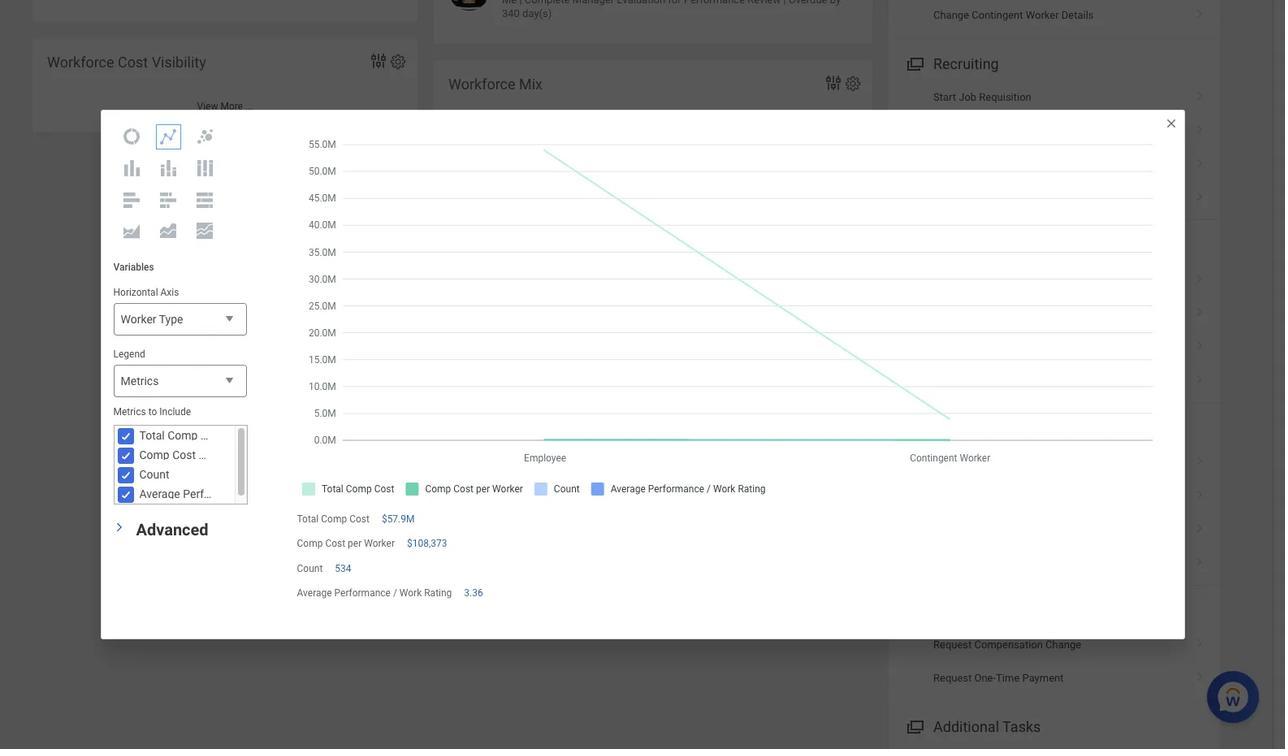 Task type: locate. For each thing, give the bounding box(es) containing it.
1 vertical spatial view
[[625, 492, 646, 503]]

chevron right image inside report no show link
[[1190, 450, 1211, 467]]

job inside transfer, promote or change job link
[[1070, 192, 1088, 204]]

chevron right image for request one-time payment
[[1190, 667, 1211, 683]]

0 horizontal spatial for
[[668, 0, 681, 5]]

line image
[[158, 127, 178, 146]]

total comp cost
[[139, 429, 224, 442], [297, 514, 370, 525]]

1 vertical spatial menu group image
[[904, 417, 925, 439]]

total comp cost down include
[[139, 429, 224, 442]]

request one-time payment link
[[889, 662, 1220, 695]]

get feedback on worker
[[934, 307, 1048, 319]]

review up "absence"
[[1023, 374, 1056, 387]]

bubble image
[[195, 127, 215, 146]]

recruiting
[[934, 55, 999, 72]]

cost down metrics dropdown button in the left of the page
[[201, 429, 224, 442]]

comp right check small icon
[[139, 449, 170, 462]]

comp
[[168, 429, 198, 442], [139, 449, 170, 462], [321, 514, 347, 525], [297, 538, 323, 550]]

& right the talent
[[1040, 238, 1049, 255]]

0 vertical spatial time
[[934, 420, 966, 437]]

0 horizontal spatial per
[[199, 449, 215, 462]]

metrics button
[[113, 365, 247, 398]]

$57.9m
[[382, 514, 415, 525]]

total down metrics to include
[[139, 429, 165, 442]]

metrics
[[121, 375, 159, 388], [113, 407, 146, 418]]

2 vertical spatial list
[[889, 628, 1220, 695]]

stacked area image
[[158, 221, 178, 241]]

variables group
[[101, 249, 259, 517]]

3 check small image from the top
[[116, 485, 135, 505]]

1 vertical spatial metrics
[[113, 407, 146, 418]]

2 check small image from the top
[[116, 466, 135, 485]]

0 vertical spatial request
[[934, 639, 972, 651]]

count up advanced
[[139, 468, 170, 481]]

1 horizontal spatial ...
[[674, 492, 681, 503]]

0 vertical spatial view more ...
[[197, 101, 253, 112]]

0 horizontal spatial view more ... link
[[33, 93, 418, 120]]

metrics for metrics
[[121, 375, 159, 388]]

5 chevron right image from the top
[[1190, 667, 1211, 683]]

close chart settings image
[[1165, 117, 1178, 130]]

view more ... link
[[33, 93, 418, 120], [434, 484, 873, 510]]

0 vertical spatial list
[[889, 80, 1220, 215]]

0 horizontal spatial view more ...
[[197, 101, 253, 112]]

13
[[634, 237, 682, 286]]

request for request compensation change
[[934, 639, 972, 651]]

change
[[934, 9, 969, 21], [1032, 192, 1068, 204], [1046, 639, 1082, 651]]

job down add job link at the top
[[1070, 192, 1088, 204]]

0 horizontal spatial workforce
[[47, 54, 114, 71]]

for right evaluation
[[668, 0, 681, 5]]

1 request from the top
[[934, 639, 972, 651]]

1 vertical spatial job
[[955, 158, 973, 170]]

start performance review for employee link
[[889, 364, 1220, 397]]

variables
[[113, 262, 154, 273]]

start for start performance review for employee
[[934, 374, 956, 387]]

$108,373
[[407, 538, 447, 550]]

payment
[[1023, 672, 1064, 685]]

10 chevron right image from the top
[[1190, 633, 1211, 649]]

count up the average
[[297, 563, 323, 574]]

feedback
[[952, 307, 998, 319]]

6 chevron right image from the top
[[1190, 450, 1211, 467]]

performance right evaluation
[[684, 0, 745, 5]]

start
[[934, 91, 956, 103], [934, 374, 956, 387]]

0 vertical spatial metrics
[[121, 375, 159, 388]]

metrics to include group
[[113, 406, 254, 505]]

1 horizontal spatial total
[[297, 514, 319, 525]]

axis
[[160, 287, 179, 298]]

chevron right image inside transfer, promote or change job link
[[1190, 186, 1211, 202]]

start down recruiting
[[934, 91, 956, 103]]

534
[[335, 563, 351, 574]]

comp cost per worker inside metrics to include group
[[139, 449, 254, 462]]

1 vertical spatial workforce
[[449, 76, 516, 93]]

0 vertical spatial total comp cost
[[139, 429, 224, 442]]

performance inside me  |  complete manager evaluation for performance review  |  overdue by 340 day(s)
[[684, 0, 745, 5]]

change contingent worker details link
[[889, 0, 1220, 32]]

3.36 button
[[464, 586, 486, 599]]

1 vertical spatial for
[[1059, 374, 1072, 387]]

0 vertical spatial per
[[199, 449, 215, 462]]

workforce
[[47, 54, 114, 71], [449, 76, 516, 93]]

0 horizontal spatial |
[[520, 0, 522, 5]]

1 vertical spatial ...
[[674, 492, 681, 503]]

0 horizontal spatial review
[[748, 0, 781, 5]]

advanced
[[136, 520, 209, 540]]

0 horizontal spatial more
[[221, 101, 243, 112]]

0 vertical spatial ...
[[245, 101, 253, 112]]

me
[[502, 0, 517, 5]]

job
[[959, 91, 977, 103], [955, 158, 973, 170], [1070, 192, 1088, 204]]

1 menu group image from the top
[[904, 52, 925, 74]]

for left employee at right
[[1059, 374, 1072, 387]]

overdue
[[789, 0, 828, 5]]

0 vertical spatial view
[[197, 101, 218, 112]]

0 horizontal spatial time
[[934, 420, 966, 437]]

job inside add job link
[[955, 158, 973, 170]]

2 menu group image from the top
[[904, 417, 925, 439]]

1 horizontal spatial count
[[297, 563, 323, 574]]

1 vertical spatial total
[[297, 514, 319, 525]]

more
[[221, 101, 243, 112], [649, 492, 671, 503]]

1 vertical spatial more
[[649, 492, 671, 503]]

0 vertical spatial menu group image
[[904, 52, 925, 74]]

total comp cost up '534'
[[297, 514, 370, 525]]

time down request compensation change
[[996, 672, 1020, 685]]

2 start from the top
[[934, 374, 956, 387]]

0 horizontal spatial view
[[197, 101, 218, 112]]

0 vertical spatial menu group image
[[904, 234, 925, 256]]

| left 'overdue'
[[784, 0, 786, 5]]

view inside workforce mix element
[[625, 492, 646, 503]]

1 vertical spatial &
[[970, 420, 979, 437]]

menu group image
[[904, 234, 925, 256], [904, 417, 925, 439]]

start job requisition link
[[889, 80, 1220, 114]]

0 vertical spatial for
[[668, 0, 681, 5]]

review left 'overdue'
[[748, 0, 781, 5]]

1 horizontal spatial workforce
[[449, 76, 516, 93]]

view
[[197, 101, 218, 112], [625, 492, 646, 503]]

type
[[159, 313, 183, 326]]

metrics left to
[[113, 407, 146, 418]]

0 vertical spatial count
[[139, 468, 170, 481]]

horizontal axis
[[113, 287, 179, 298]]

2 list from the top
[[889, 263, 1220, 397]]

0 vertical spatial more
[[221, 101, 243, 112]]

comp cost per worker down include
[[139, 449, 254, 462]]

0 vertical spatial comp cost per worker
[[139, 449, 254, 462]]

0 horizontal spatial comp cost per worker
[[139, 449, 254, 462]]

job for start
[[959, 91, 977, 103]]

view inside workforce cost visibility element
[[197, 101, 218, 112]]

menu group image
[[904, 52, 925, 74], [904, 715, 925, 737]]

...
[[245, 101, 253, 112], [674, 492, 681, 503]]

0 vertical spatial review
[[748, 0, 781, 5]]

by
[[830, 0, 841, 5]]

check small image for count
[[116, 466, 135, 485]]

chevron right image
[[1190, 85, 1211, 101], [1190, 186, 1211, 202], [1190, 335, 1211, 351], [1190, 369, 1211, 385], [1190, 667, 1211, 683]]

menu group image left additional at the bottom right of page
[[904, 715, 925, 737]]

request
[[934, 639, 972, 651], [934, 672, 972, 685]]

comp up the average
[[297, 538, 323, 550]]

report
[[934, 456, 965, 468]]

request compensation change link
[[889, 628, 1220, 662]]

compensation
[[975, 639, 1043, 651]]

more for bottom the view more ... link
[[649, 492, 671, 503]]

1 vertical spatial start
[[934, 374, 956, 387]]

start performance review for employee
[[934, 374, 1120, 387]]

report no show list
[[889, 446, 1220, 580]]

1 menu group image from the top
[[904, 234, 925, 256]]

1 check small image from the top
[[116, 427, 135, 446]]

contingent
[[972, 9, 1023, 21]]

chevron right image
[[1190, 4, 1211, 20], [1190, 119, 1211, 135], [1190, 152, 1211, 169], [1190, 268, 1211, 284], [1190, 301, 1211, 318], [1190, 450, 1211, 467], [1190, 484, 1211, 500], [1190, 518, 1211, 534], [1190, 551, 1211, 568], [1190, 633, 1211, 649]]

review
[[748, 0, 781, 5], [1023, 374, 1056, 387]]

count
[[139, 468, 170, 481], [297, 563, 323, 574]]

1 vertical spatial time
[[996, 672, 1020, 685]]

job down recruiting
[[959, 91, 977, 103]]

start up time & absence
[[934, 374, 956, 387]]

include
[[159, 407, 191, 418]]

1 horizontal spatial view
[[625, 492, 646, 503]]

menu group image left time & absence
[[904, 417, 925, 439]]

... for topmost the view more ... link
[[245, 101, 253, 112]]

worker
[[1026, 9, 1059, 21], [1015, 307, 1048, 319], [121, 313, 156, 326], [218, 449, 254, 462], [364, 538, 395, 550]]

0 horizontal spatial total
[[139, 429, 165, 442]]

review inside list
[[1023, 374, 1056, 387]]

1 horizontal spatial &
[[1040, 238, 1049, 255]]

me  |  complete manager evaluation for performance review  |  overdue by 340 day(s)
[[502, 0, 841, 19]]

menu group image for recruiting
[[904, 52, 925, 74]]

metrics inside dropdown button
[[121, 375, 159, 388]]

0 vertical spatial start
[[934, 91, 956, 103]]

| right the me
[[520, 0, 522, 5]]

menu group image for time & absence
[[904, 417, 925, 439]]

change right or
[[1032, 192, 1068, 204]]

employee
[[1074, 374, 1120, 387]]

chevron right image inside start job requisition link
[[1190, 85, 1211, 101]]

metrics inside group
[[113, 407, 146, 418]]

comp cost per worker
[[139, 449, 254, 462], [297, 538, 395, 550]]

request left one-
[[934, 672, 972, 685]]

workforce cost visibility element
[[33, 38, 418, 132]]

view for bottom the view more ... link
[[625, 492, 646, 503]]

1 horizontal spatial |
[[784, 0, 786, 5]]

more for topmost the view more ... link
[[221, 101, 243, 112]]

advanced dialog
[[100, 110, 1185, 639]]

request one-time payment
[[934, 672, 1064, 685]]

chevron right image inside the start performance review for employee link
[[1190, 369, 1211, 385]]

comp cost per worker up 534 button
[[297, 538, 395, 550]]

learning,
[[934, 238, 993, 255]]

worker type
[[121, 313, 183, 326]]

... inside workforce cost visibility element
[[245, 101, 253, 112]]

534 button
[[335, 562, 354, 575]]

2 chevron right image from the top
[[1190, 186, 1211, 202]]

enroll learner link
[[889, 263, 1220, 297]]

100% area image
[[195, 221, 215, 241]]

work
[[400, 587, 422, 599]]

0 horizontal spatial count
[[139, 468, 170, 481]]

menu group image for additional tasks
[[904, 715, 925, 737]]

1 vertical spatial list
[[889, 263, 1220, 397]]

1 vertical spatial view more ...
[[625, 492, 681, 503]]

4 chevron right image from the top
[[1190, 268, 1211, 284]]

1 horizontal spatial per
[[348, 538, 362, 550]]

total comp cost inside metrics to include group
[[139, 429, 224, 442]]

1 vertical spatial count
[[297, 563, 323, 574]]

cost
[[118, 54, 148, 71], [201, 429, 224, 442], [172, 449, 196, 462], [349, 514, 370, 525], [325, 538, 345, 550]]

on
[[1000, 307, 1012, 319]]

more inside workforce mix element
[[649, 492, 671, 503]]

1 horizontal spatial view more ... link
[[434, 484, 873, 510]]

change left contingent
[[934, 9, 969, 21]]

list containing enroll learner
[[889, 263, 1220, 397]]

learning, talent & performance
[[934, 238, 1137, 255]]

0 vertical spatial workforce
[[47, 54, 114, 71]]

performance up time & absence
[[959, 374, 1020, 387]]

change up request one-time payment link
[[1046, 639, 1082, 651]]

0 horizontal spatial ...
[[245, 101, 253, 112]]

mix
[[519, 76, 543, 93]]

job right add
[[955, 158, 973, 170]]

1 horizontal spatial view more ...
[[625, 492, 681, 503]]

total up the average
[[297, 514, 319, 525]]

1 chevron right image from the top
[[1190, 4, 1211, 20]]

1 horizontal spatial for
[[1059, 374, 1072, 387]]

100% column image
[[195, 158, 215, 178]]

9 chevron right image from the top
[[1190, 551, 1211, 568]]

1 vertical spatial comp cost per worker
[[297, 538, 395, 550]]

list
[[889, 80, 1220, 215], [889, 263, 1220, 397], [889, 628, 1220, 695]]

1 horizontal spatial more
[[649, 492, 671, 503]]

0 vertical spatial total
[[139, 429, 165, 442]]

or
[[1020, 192, 1029, 204]]

view more ...
[[197, 101, 253, 112], [625, 492, 681, 503]]

1 horizontal spatial review
[[1023, 374, 1056, 387]]

3.36
[[464, 587, 483, 599]]

3 list from the top
[[889, 628, 1220, 695]]

|
[[520, 0, 522, 5], [784, 0, 786, 5]]

... inside workforce mix element
[[674, 492, 681, 503]]

& up no
[[970, 420, 979, 437]]

review inside me  |  complete manager evaluation for performance review  |  overdue by 340 day(s)
[[748, 0, 781, 5]]

0 horizontal spatial total comp cost
[[139, 429, 224, 442]]

1 horizontal spatial time
[[996, 672, 1020, 685]]

chevron right image inside request one-time payment link
[[1190, 667, 1211, 683]]

average
[[297, 587, 332, 599]]

check small image
[[116, 427, 135, 446], [116, 466, 135, 485], [116, 485, 135, 505]]

more inside workforce cost visibility element
[[221, 101, 243, 112]]

metrics down legend
[[121, 375, 159, 388]]

worker inside popup button
[[121, 313, 156, 326]]

3 chevron right image from the top
[[1190, 152, 1211, 169]]

1 list from the top
[[889, 80, 1220, 215]]

list for recruiting
[[889, 80, 1220, 215]]

overlaid area image
[[122, 221, 141, 241]]

1 vertical spatial review
[[1023, 374, 1056, 387]]

performance down 534 button
[[334, 587, 391, 599]]

2 request from the top
[[934, 672, 972, 685]]

7 chevron right image from the top
[[1190, 484, 1211, 500]]

1 horizontal spatial total comp cost
[[297, 514, 370, 525]]

1 chevron right image from the top
[[1190, 85, 1211, 101]]

add job link
[[889, 148, 1220, 181]]

8 chevron right image from the top
[[1190, 518, 1211, 534]]

2 menu group image from the top
[[904, 715, 925, 737]]

workforce mix element
[[434, 60, 873, 510]]

0 vertical spatial job
[[959, 91, 977, 103]]

1 vertical spatial request
[[934, 672, 972, 685]]

list containing start job requisition
[[889, 80, 1220, 215]]

0 vertical spatial &
[[1040, 238, 1049, 255]]

1 vertical spatial menu group image
[[904, 715, 925, 737]]

menu group image left learning,
[[904, 234, 925, 256]]

4 chevron right image from the top
[[1190, 369, 1211, 385]]

details
[[1062, 9, 1094, 21]]

time inside list
[[996, 672, 1020, 685]]

worker inside list
[[1015, 307, 1048, 319]]

5 chevron right image from the top
[[1190, 301, 1211, 318]]

add
[[934, 158, 952, 170]]

one-
[[975, 672, 996, 685]]

job inside start job requisition link
[[959, 91, 977, 103]]

time up report at the bottom right of page
[[934, 420, 966, 437]]

2 vertical spatial job
[[1070, 192, 1088, 204]]

1 start from the top
[[934, 91, 956, 103]]

request left compensation
[[934, 639, 972, 651]]

1 vertical spatial change
[[1032, 192, 1068, 204]]

menu group image left recruiting
[[904, 52, 925, 74]]



Task type: describe. For each thing, give the bounding box(es) containing it.
check small image
[[116, 446, 135, 466]]

0 vertical spatial view more ... link
[[33, 93, 418, 120]]

promote
[[977, 192, 1017, 204]]

comp up '534'
[[321, 514, 347, 525]]

chevron right image for transfer, promote or change job
[[1190, 186, 1211, 202]]

start job requisition
[[934, 91, 1032, 103]]

show
[[984, 456, 1010, 468]]

comp down include
[[168, 429, 198, 442]]

stacked bar image
[[158, 190, 178, 209]]

enroll learner
[[934, 273, 998, 286]]

stacked column image
[[158, 158, 178, 178]]

transfer, promote or change job
[[934, 192, 1088, 204]]

average performance / work rating
[[297, 587, 452, 599]]

manager
[[573, 0, 614, 5]]

time & absence
[[934, 420, 1039, 437]]

change contingent worker details
[[934, 9, 1094, 21]]

chevron right image inside change contingent worker details link
[[1190, 4, 1211, 20]]

cost up '534'
[[325, 538, 345, 550]]

$57.9m button
[[382, 513, 417, 526]]

1 vertical spatial total comp cost
[[297, 514, 370, 525]]

to
[[148, 407, 157, 418]]

workforce cost visibility
[[47, 54, 206, 71]]

per inside metrics to include group
[[199, 449, 215, 462]]

clustered column image
[[122, 158, 141, 178]]

0 horizontal spatial &
[[970, 420, 979, 437]]

/
[[393, 587, 397, 599]]

2 vertical spatial change
[[1046, 639, 1082, 651]]

chevron right image for start performance review for employee
[[1190, 369, 1211, 385]]

chevron right image inside request compensation change link
[[1190, 633, 1211, 649]]

rating
[[424, 587, 452, 599]]

tasks
[[1003, 718, 1041, 735]]

view for topmost the view more ... link
[[197, 101, 218, 112]]

check small image for total comp cost
[[116, 427, 135, 446]]

view more ... inside workforce mix element
[[625, 492, 681, 503]]

request for request one-time payment
[[934, 672, 972, 685]]

1 horizontal spatial comp cost per worker
[[297, 538, 395, 550]]

13 button
[[634, 233, 684, 290]]

cost down include
[[172, 449, 196, 462]]

request compensation change
[[934, 639, 1082, 651]]

talent
[[996, 238, 1036, 255]]

metrics to include
[[113, 407, 191, 418]]

start for start job requisition
[[934, 91, 956, 103]]

chevron right image inside the enroll learner link
[[1190, 268, 1211, 284]]

add job
[[934, 158, 973, 170]]

3 chevron right image from the top
[[1190, 335, 1211, 351]]

view more ... inside workforce cost visibility element
[[197, 101, 253, 112]]

learner
[[963, 273, 998, 286]]

absence
[[983, 420, 1039, 437]]

visibility
[[152, 54, 206, 71]]

chevron right image inside get feedback on worker link
[[1190, 301, 1211, 318]]

performance up the enroll learner link
[[1053, 238, 1137, 255]]

horizontal axis group
[[113, 286, 247, 337]]

evaluation
[[617, 0, 666, 5]]

... for bottom the view more ... link
[[674, 492, 681, 503]]

340
[[502, 7, 520, 19]]

total inside metrics to include group
[[139, 429, 165, 442]]

menu group image for learning, talent & performance
[[904, 234, 925, 256]]

donut image
[[122, 127, 141, 146]]

for inside list
[[1059, 374, 1072, 387]]

chevron down image
[[113, 518, 125, 537]]

for inside me  |  complete manager evaluation for performance review  |  overdue by 340 day(s)
[[668, 0, 681, 5]]

performance inside list
[[959, 374, 1020, 387]]

100% bar image
[[195, 190, 215, 209]]

additional tasks
[[934, 718, 1041, 735]]

workforce for workforce mix
[[449, 76, 516, 93]]

horizontal
[[113, 287, 158, 298]]

get feedback on worker link
[[889, 297, 1220, 330]]

requisition
[[979, 91, 1032, 103]]

1 vertical spatial view more ... link
[[434, 484, 873, 510]]

no
[[968, 456, 981, 468]]

count inside metrics to include group
[[139, 468, 170, 481]]

cost left 'visibility'
[[118, 54, 148, 71]]

complete
[[525, 0, 570, 5]]

enroll
[[934, 273, 960, 286]]

1 vertical spatial per
[[348, 538, 362, 550]]

transfer, promote or change job link
[[889, 181, 1220, 215]]

get
[[934, 307, 950, 319]]

1 | from the left
[[520, 0, 522, 5]]

advanced button
[[136, 520, 209, 540]]

additional
[[934, 718, 999, 735]]

workforce for workforce cost visibility
[[47, 54, 114, 71]]

worker type button
[[113, 303, 247, 337]]

legend group
[[113, 348, 247, 398]]

chevron right image for start job requisition
[[1190, 85, 1211, 101]]

clustered bar image
[[122, 190, 141, 209]]

report no show link
[[889, 446, 1220, 479]]

worker inside metrics to include group
[[218, 449, 254, 462]]

chevron right image inside add job link
[[1190, 152, 1211, 169]]

list for learning, talent & performance
[[889, 263, 1220, 397]]

day(s)
[[523, 7, 552, 19]]

2 chevron right image from the top
[[1190, 119, 1211, 135]]

performance inside advanced 'dialog'
[[334, 587, 391, 599]]

cost left $57.9m
[[349, 514, 370, 525]]

2 | from the left
[[784, 0, 786, 5]]

0 vertical spatial change
[[934, 9, 969, 21]]

transfer,
[[934, 192, 974, 204]]

job for add
[[955, 158, 973, 170]]

workforce mix
[[449, 76, 543, 93]]

metrics for metrics to include
[[113, 407, 146, 418]]

my team element
[[33, 0, 418, 22]]

list containing request compensation change
[[889, 628, 1220, 695]]

$108,373 button
[[407, 537, 450, 550]]

legend
[[113, 349, 145, 360]]

report no show
[[934, 456, 1010, 468]]



Task type: vqa. For each thing, say whether or not it's contained in the screenshot.
Mix
yes



